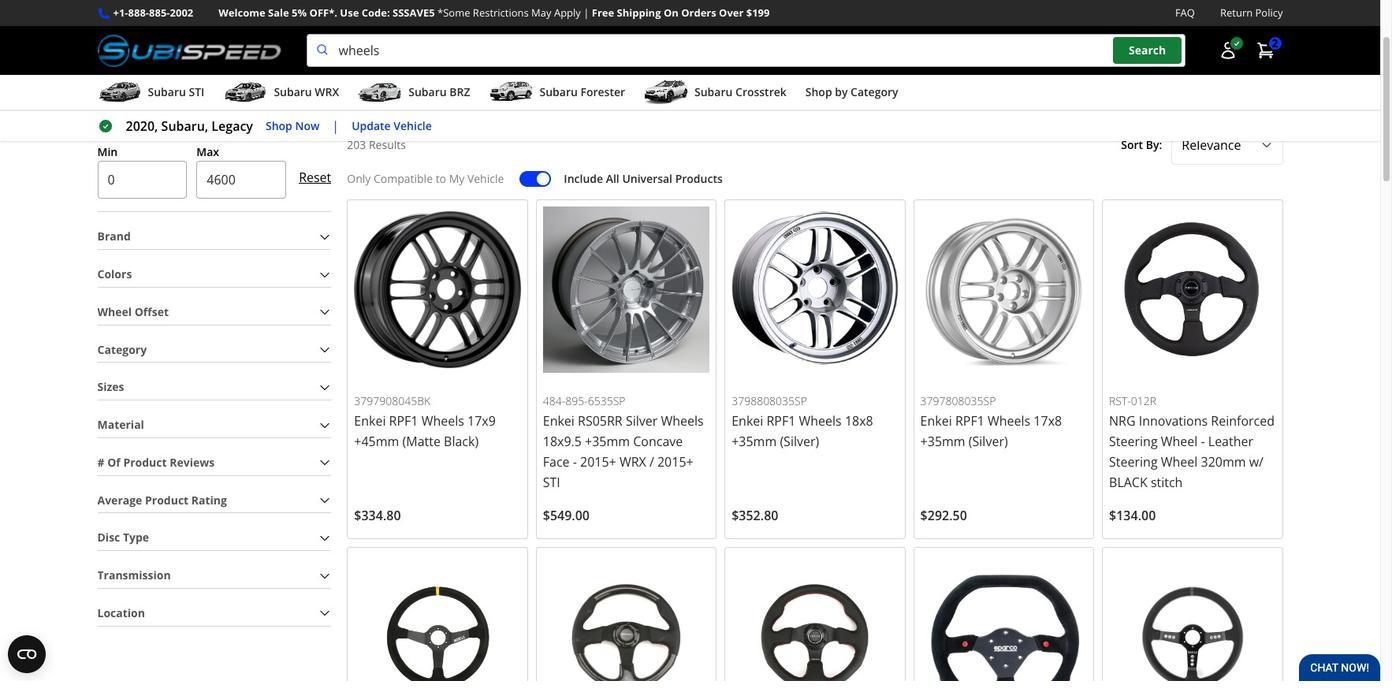 Task type: locate. For each thing, give the bounding box(es) containing it.
# of product reviews
[[97, 455, 215, 470]]

enkei down 3797808035sp in the bottom of the page
[[920, 412, 952, 430]]

1 vertical spatial product
[[145, 492, 189, 507]]

1 enkei from the left
[[354, 412, 386, 430]]

1 vertical spatial |
[[332, 118, 339, 135]]

nrg race series steering wheel - universal image
[[732, 554, 898, 681]]

may
[[531, 6, 551, 20]]

20
[[419, 76, 433, 93]]

wheels
[[540, 76, 584, 93]]

open widget image
[[8, 635, 46, 673]]

18x9.5
[[543, 433, 582, 450]]

shop by category
[[805, 84, 898, 99]]

1 +35mm from the left
[[585, 433, 630, 450]]

nrg innovations reinforced steering wheel - leather steering wheel 320mm w/ black stitch image
[[1109, 206, 1276, 373]]

enkei up +45mm
[[354, 412, 386, 430]]

+35mm down rs05rr
[[585, 433, 630, 450]]

1 vertical spatial 203
[[347, 137, 366, 152]]

+35mm down 3797808035sp in the bottom of the page
[[920, 433, 965, 450]]

(silver) down 3797808035sp in the bottom of the page
[[969, 433, 1008, 450]]

- left the "leather"
[[1201, 433, 1205, 450]]

- right face
[[573, 453, 577, 471]]

include all universal products
[[564, 171, 723, 186]]

subaru for subaru wrx
[[274, 84, 312, 99]]

enkei down 484-
[[543, 412, 575, 430]]

+35mm down 3798808035sp
[[732, 433, 777, 450]]

6535sp
[[588, 394, 626, 409]]

1 horizontal spatial vehicle
[[467, 171, 504, 186]]

leather
[[1208, 433, 1253, 450]]

1 vertical spatial vehicle
[[467, 171, 504, 186]]

1 horizontal spatial 2015+
[[657, 453, 693, 471]]

a subaru forester thumbnail image image
[[489, 81, 533, 104]]

4 subaru from the left
[[540, 84, 578, 99]]

1 vertical spatial steering
[[1109, 453, 1158, 471]]

product
[[123, 455, 167, 470], [145, 492, 189, 507]]

sizes
[[97, 379, 124, 394]]

wheels up concave at bottom
[[661, 412, 704, 430]]

material
[[97, 417, 144, 432]]

wheel down innovations
[[1161, 433, 1198, 450]]

0 vertical spatial wheel
[[97, 304, 132, 319]]

use
[[340, 6, 359, 20]]

subaru for subaru sti
[[148, 84, 186, 99]]

product down "# of product reviews"
[[145, 492, 189, 507]]

1 horizontal spatial wrx
[[620, 453, 646, 471]]

0 horizontal spatial 203
[[347, 137, 366, 152]]

wheels inside enkei rpf1 wheels 17x9 +45mm (matte black)
[[421, 412, 464, 430]]

enkei inside enkei rpf1 wheels 17x8 +35mm (silver)
[[920, 412, 952, 430]]

sti
[[189, 84, 204, 99], [543, 474, 560, 491]]

shop left by
[[805, 84, 832, 99]]

2015+ right /
[[657, 453, 693, 471]]

max
[[197, 144, 219, 159]]

0 horizontal spatial of
[[107, 455, 120, 470]]

only
[[347, 171, 371, 186]]

vehicle right my on the left of page
[[467, 171, 504, 186]]

product up 'average product rating'
[[123, 455, 167, 470]]

rpf1 inside enkei rpf1 wheels 17x8 +35mm (silver)
[[955, 412, 984, 430]]

rpf1 for enkei rpf1 wheels 17x9 +45mm (matte black)
[[389, 412, 418, 430]]

enkei inside enkei rpf1 wheels 18x8 +35mm (silver)
[[732, 412, 763, 430]]

3 +35mm from the left
[[920, 433, 965, 450]]

sti down face
[[543, 474, 560, 491]]

subaru up subaru,
[[148, 84, 186, 99]]

0 vertical spatial -
[[1201, 433, 1205, 450]]

2015+ down rs05rr
[[580, 453, 616, 471]]

category
[[851, 84, 898, 99]]

0 horizontal spatial +35mm
[[585, 433, 630, 450]]

black)
[[444, 433, 479, 450]]

2 wheels from the left
[[661, 412, 704, 430]]

3 rpf1 from the left
[[955, 412, 984, 430]]

by:
[[1146, 137, 1162, 152]]

sparco l777 steering wheel - universal image
[[1109, 554, 1276, 681]]

888-
[[128, 6, 149, 20]]

+35mm inside enkei rs05rr silver wheels 18x9.5 +35mm concave face - 2015+ wrx / 2015+ sti
[[585, 433, 630, 450]]

0 vertical spatial vehicle
[[394, 118, 432, 133]]

subispeed logo image
[[97, 34, 281, 67]]

+1-888-885-2002
[[113, 6, 193, 20]]

enkei inside enkei rpf1 wheels 17x9 +45mm (matte black)
[[354, 412, 386, 430]]

welcome sale 5% off*. use code: sssave5
[[219, 6, 435, 20]]

select... image
[[1260, 139, 1273, 152]]

subaru right for
[[540, 84, 578, 99]]

wrx up the maximum slider
[[315, 84, 339, 99]]

0 horizontal spatial (silver)
[[780, 433, 819, 450]]

subaru sti
[[148, 84, 204, 99]]

3 enkei from the left
[[732, 412, 763, 430]]

a subaru sti thumbnail image image
[[97, 81, 142, 104]]

1 horizontal spatial -
[[1201, 433, 1205, 450]]

brz
[[450, 84, 470, 99]]

vehicle down subaru brz dropdown button
[[394, 118, 432, 133]]

0 horizontal spatial wrx
[[315, 84, 339, 99]]

steering
[[1109, 433, 1158, 450], [1109, 453, 1158, 471]]

category button
[[97, 338, 331, 362]]

wheels inside enkei rpf1 wheels 17x8 +35mm (silver)
[[988, 412, 1030, 430]]

wheels for enkei rpf1 wheels 17x9 +45mm (matte black)
[[421, 412, 464, 430]]

wheel up stitch
[[1161, 453, 1198, 471]]

average
[[97, 492, 142, 507]]

rpf1 inside enkei rpf1 wheels 17x9 +45mm (matte black)
[[389, 412, 418, 430]]

button image
[[1218, 41, 1237, 60]]

subaru left brz
[[409, 84, 447, 99]]

2015+
[[580, 453, 616, 471], [657, 453, 693, 471]]

0 vertical spatial shop
[[805, 84, 832, 99]]

2 enkei from the left
[[543, 412, 575, 430]]

(silver) down 3798808035sp
[[780, 433, 819, 450]]

home image
[[97, 1, 110, 13]]

rpf1 down 3798808035sp
[[767, 412, 796, 430]]

of right brz
[[480, 76, 492, 93]]

wheels left 17x8 at the bottom right
[[988, 412, 1030, 430]]

enkei down 3798808035sp
[[732, 412, 763, 430]]

of right "#"
[[107, 455, 120, 470]]

1 vertical spatial of
[[107, 455, 120, 470]]

average product rating
[[97, 492, 227, 507]]

reinforced
[[1211, 412, 1275, 430]]

enkei rpf1 wheels 18x8 +35mm (silver)
[[732, 412, 873, 450]]

enkei rs05rr silver wheels 18x9.5 +35mm concave face - 2015+ wrx / 2015+ sti image
[[543, 206, 710, 373]]

+1-888-885-2002 link
[[113, 5, 193, 21]]

apply
[[554, 6, 581, 20]]

1 vertical spatial shop
[[266, 118, 292, 133]]

legacy
[[212, 118, 253, 135]]

0 horizontal spatial shop
[[266, 118, 292, 133]]

2 button
[[1248, 35, 1283, 66]]

sti up 2020, subaru, legacy
[[189, 84, 204, 99]]

1 vertical spatial wrx
[[620, 453, 646, 471]]

subaru forester button
[[489, 78, 625, 110]]

0 horizontal spatial -
[[573, 453, 577, 471]]

a subaru crosstrek thumbnail image image
[[644, 81, 688, 104]]

0 horizontal spatial vehicle
[[394, 118, 432, 133]]

rst-
[[1109, 394, 1131, 409]]

rpf1 down 3797908045bk
[[389, 412, 418, 430]]

subaru left crosstrek
[[695, 84, 733, 99]]

1 horizontal spatial (silver)
[[969, 433, 1008, 450]]

4 wheels from the left
[[988, 412, 1030, 430]]

enkei for enkei rpf1 wheels 17x8 +35mm (silver)
[[920, 412, 952, 430]]

1 vertical spatial sti
[[543, 474, 560, 491]]

steering up black
[[1109, 453, 1158, 471]]

rpf1 for enkei rpf1 wheels 18x8 +35mm (silver)
[[767, 412, 796, 430]]

reviews
[[170, 455, 215, 470]]

subaru sti button
[[97, 78, 204, 110]]

0 vertical spatial wrx
[[315, 84, 339, 99]]

2 horizontal spatial +35mm
[[920, 433, 965, 450]]

$199
[[746, 6, 770, 20]]

0 vertical spatial 203
[[495, 76, 516, 93]]

0 vertical spatial steering
[[1109, 433, 1158, 450]]

| right the maximum slider
[[332, 118, 339, 135]]

steering down the nrg
[[1109, 433, 1158, 450]]

2 subaru from the left
[[274, 84, 312, 99]]

$352.80
[[732, 507, 778, 524]]

0 vertical spatial sti
[[189, 84, 204, 99]]

wheels
[[421, 412, 464, 430], [661, 412, 704, 430], [799, 412, 842, 430], [988, 412, 1030, 430]]

disc type
[[97, 530, 149, 545]]

3797908045bk
[[354, 394, 431, 409]]

17x8
[[1034, 412, 1062, 430]]

+35mm inside enkei rpf1 wheels 17x8 +35mm (silver)
[[920, 433, 965, 450]]

0 horizontal spatial sti
[[189, 84, 204, 99]]

sti inside enkei rs05rr silver wheels 18x9.5 +35mm concave face - 2015+ wrx / 2015+ sti
[[543, 474, 560, 491]]

of
[[480, 76, 492, 93], [107, 455, 120, 470]]

# of product reviews button
[[97, 451, 331, 475]]

shop left 'now'
[[266, 118, 292, 133]]

1 vertical spatial -
[[573, 453, 577, 471]]

1 wheels from the left
[[421, 412, 464, 430]]

2 +35mm from the left
[[732, 433, 777, 450]]

2 rpf1 from the left
[[767, 412, 796, 430]]

1 horizontal spatial +35mm
[[732, 433, 777, 450]]

5 subaru from the left
[[695, 84, 733, 99]]

3 subaru from the left
[[409, 84, 447, 99]]

enkei inside enkei rs05rr silver wheels 18x9.5 +35mm concave face - 2015+ wrx / 2015+ sti
[[543, 412, 575, 430]]

3 wheels from the left
[[799, 412, 842, 430]]

203 down "update"
[[347, 137, 366, 152]]

wheels inside enkei rpf1 wheels 18x8 +35mm (silver)
[[799, 412, 842, 430]]

+35mm for enkei rpf1 wheels 17x8 +35mm (silver)
[[920, 433, 965, 450]]

+35mm
[[585, 433, 630, 450], [732, 433, 777, 450], [920, 433, 965, 450]]

2020, subaru, legacy
[[126, 118, 253, 135]]

rating
[[191, 492, 227, 507]]

/
[[650, 453, 654, 471]]

a subaru brz thumbnail image image
[[358, 81, 402, 104]]

1 (silver) from the left
[[780, 433, 819, 450]]

wrx left /
[[620, 453, 646, 471]]

Min text field
[[97, 161, 187, 199]]

brand
[[97, 229, 131, 244]]

shop inside shop by category dropdown button
[[805, 84, 832, 99]]

1 horizontal spatial rpf1
[[767, 412, 796, 430]]

wheels up black)
[[421, 412, 464, 430]]

2 horizontal spatial rpf1
[[955, 412, 984, 430]]

rpf1 for enkei rpf1 wheels 17x8 +35mm (silver)
[[955, 412, 984, 430]]

search
[[1129, 43, 1166, 58]]

1 vertical spatial wheel
[[1161, 433, 1198, 450]]

rpf1 inside enkei rpf1 wheels 18x8 +35mm (silver)
[[767, 412, 796, 430]]

4 enkei from the left
[[920, 412, 952, 430]]

0 horizontal spatial 2015+
[[580, 453, 616, 471]]

$292.50
[[920, 507, 967, 524]]

1 subaru from the left
[[148, 84, 186, 99]]

subaru for subaru brz
[[409, 84, 447, 99]]

+45mm
[[354, 433, 399, 450]]

1 horizontal spatial shop
[[805, 84, 832, 99]]

| left free
[[584, 6, 589, 20]]

forester
[[581, 84, 625, 99]]

over
[[719, 6, 744, 20]]

rpf1 down 3797808035sp in the bottom of the page
[[955, 412, 984, 430]]

+35mm inside enkei rpf1 wheels 18x8 +35mm (silver)
[[732, 433, 777, 450]]

(silver) inside enkei rpf1 wheels 18x8 +35mm (silver)
[[780, 433, 819, 450]]

innovations
[[1139, 412, 1208, 430]]

- inside 'nrg innovations reinforced steering wheel - leather steering wheel 320mm w/ black stitch'
[[1201, 433, 1205, 450]]

1 horizontal spatial 203
[[495, 76, 516, 93]]

wrx inside enkei rs05rr silver wheels 18x9.5 +35mm concave face - 2015+ wrx / 2015+ sti
[[620, 453, 646, 471]]

free
[[592, 6, 614, 20]]

2 steering from the top
[[1109, 453, 1158, 471]]

2020,
[[126, 118, 158, 135]]

Select... button
[[1172, 126, 1283, 164]]

wheels left 18x8
[[799, 412, 842, 430]]

shop
[[805, 84, 832, 99], [266, 118, 292, 133]]

203 left for
[[495, 76, 516, 93]]

return policy
[[1220, 6, 1283, 20]]

(silver) inside enkei rpf1 wheels 17x8 +35mm (silver)
[[969, 433, 1008, 450]]

1 horizontal spatial of
[[480, 76, 492, 93]]

0 vertical spatial of
[[480, 76, 492, 93]]

0 horizontal spatial rpf1
[[389, 412, 418, 430]]

2 (silver) from the left
[[969, 433, 1008, 450]]

wheels for enkei rpf1 wheels 17x8 +35mm (silver)
[[988, 412, 1030, 430]]

wheel left offset
[[97, 304, 132, 319]]

subaru,
[[161, 118, 208, 135]]

1 horizontal spatial |
[[584, 6, 589, 20]]

sparco r 345 black suede steering wheel - universal image
[[354, 554, 521, 681]]

nrg innovations reinforced steering wheel - leather steering wheel 320mm w/ black stitch
[[1109, 412, 1275, 491]]

shop inside shop now link
[[266, 118, 292, 133]]

1 rpf1 from the left
[[389, 412, 418, 430]]

enkei for enkei rpf1 wheels 18x8 +35mm (silver)
[[732, 412, 763, 430]]

1 horizontal spatial sti
[[543, 474, 560, 491]]

subaru up shop now
[[274, 84, 312, 99]]

minimum slider
[[97, 120, 113, 135]]

-
[[1201, 433, 1205, 450], [573, 453, 577, 471]]



Task type: describe. For each thing, give the bounding box(es) containing it.
2002
[[170, 6, 193, 20]]

welcome
[[219, 6, 265, 20]]

enkei rpf1 wheels 17x8 +35mm (silver) image
[[920, 206, 1087, 373]]

to
[[436, 171, 446, 186]]

1 2015+ from the left
[[580, 453, 616, 471]]

0 horizontal spatial |
[[332, 118, 339, 135]]

of inside dropdown button
[[107, 455, 120, 470]]

Max text field
[[197, 161, 286, 199]]

all
[[606, 171, 619, 186]]

sparco p310 steering wheel - universal image
[[920, 554, 1087, 681]]

location
[[97, 605, 145, 620]]

1 steering from the top
[[1109, 433, 1158, 450]]

rst-012r
[[1109, 394, 1157, 409]]

material button
[[97, 413, 331, 437]]

code:
[[362, 6, 390, 20]]

for
[[520, 76, 537, 93]]

012r
[[1131, 394, 1157, 409]]

a subaru wrx thumbnail image image
[[223, 81, 268, 104]]

rs05rr
[[578, 412, 623, 430]]

faq link
[[1175, 5, 1195, 21]]

update
[[352, 118, 391, 133]]

484-895-6535sp
[[543, 394, 626, 409]]

enkei rs05rr silver wheels 18x9.5 +35mm concave face - 2015+ wrx / 2015+ sti
[[543, 412, 704, 491]]

transmission
[[97, 568, 171, 583]]

5%
[[292, 6, 307, 20]]

now
[[295, 118, 320, 133]]

subaru wrx button
[[223, 78, 339, 110]]

compatible
[[374, 171, 433, 186]]

price button
[[97, 87, 331, 111]]

shop by category button
[[805, 78, 898, 110]]

products
[[675, 171, 723, 186]]

include
[[564, 171, 603, 186]]

2 2015+ from the left
[[657, 453, 693, 471]]

transmission button
[[97, 564, 331, 588]]

colors button
[[97, 263, 331, 287]]

category
[[97, 342, 147, 357]]

subaru crosstrek
[[695, 84, 787, 99]]

wheels inside enkei rs05rr silver wheels 18x9.5 +35mm concave face - 2015+ wrx / 2015+ sti
[[661, 412, 704, 430]]

2 vertical spatial wheel
[[1161, 453, 1198, 471]]

17x9
[[467, 412, 496, 430]]

enkei rpf1 wheels 17x9 +45mm (matte black) image
[[354, 206, 521, 373]]

disc
[[97, 530, 120, 545]]

shop now
[[266, 118, 320, 133]]

subaru for subaru forester
[[540, 84, 578, 99]]

18x8
[[845, 412, 873, 430]]

disc type button
[[97, 526, 331, 550]]

brand button
[[97, 225, 331, 249]]

320mm
[[1201, 453, 1246, 471]]

search button
[[1113, 37, 1182, 64]]

restrictions
[[473, 6, 529, 20]]

*some
[[438, 6, 470, 20]]

faq
[[1175, 6, 1195, 20]]

sti inside dropdown button
[[189, 84, 204, 99]]

subaru forester
[[540, 84, 625, 99]]

showing 20 results of 203 for wheels
[[366, 76, 584, 93]]

wheel inside dropdown button
[[97, 304, 132, 319]]

enkei rpf1 wheels 18x8 +35mm (silver) image
[[732, 206, 898, 373]]

average product rating button
[[97, 488, 331, 513]]

w/
[[1249, 453, 1264, 471]]

my
[[449, 171, 465, 186]]

universal
[[622, 171, 672, 186]]

+35mm for enkei rpf1 wheels 18x8 +35mm (silver)
[[732, 433, 777, 450]]

*some restrictions may apply | free shipping on orders over $199
[[438, 6, 770, 20]]

update vehicle
[[352, 118, 432, 133]]

type
[[123, 530, 149, 545]]

silver
[[626, 412, 658, 430]]

subaru for subaru crosstrek
[[695, 84, 733, 99]]

enkei for enkei rs05rr silver wheels 18x9.5 +35mm concave face - 2015+ wrx / 2015+ sti
[[543, 412, 575, 430]]

by
[[835, 84, 848, 99]]

0 vertical spatial product
[[123, 455, 167, 470]]

484-
[[543, 394, 565, 409]]

enkei rpf1 wheels 17x9 +45mm (matte black)
[[354, 412, 496, 450]]

price
[[97, 91, 125, 106]]

on
[[664, 6, 679, 20]]

wrx inside dropdown button
[[315, 84, 339, 99]]

maximum slider
[[316, 120, 331, 135]]

- inside enkei rs05rr silver wheels 18x9.5 +35mm concave face - 2015+ wrx / 2015+ sti
[[573, 453, 577, 471]]

#
[[97, 455, 104, 470]]

0 vertical spatial |
[[584, 6, 589, 20]]

only compatible to my vehicle
[[347, 171, 504, 186]]

reset
[[299, 169, 331, 186]]

sizes button
[[97, 376, 331, 400]]

895-
[[565, 394, 588, 409]]

$549.00
[[543, 507, 590, 524]]

3797808035sp
[[920, 394, 996, 409]]

(silver) for 18x8
[[780, 433, 819, 450]]

wheels for enkei rpf1 wheels 18x8 +35mm (silver)
[[799, 412, 842, 430]]

concave
[[633, 433, 683, 450]]

location button
[[97, 601, 331, 626]]

showing
[[366, 76, 416, 93]]

(silver) for 17x8
[[969, 433, 1008, 450]]

shop for shop now
[[266, 118, 292, 133]]

crosstrek
[[736, 84, 787, 99]]

shop for shop by category
[[805, 84, 832, 99]]

$134.00
[[1109, 507, 1156, 524]]

policy
[[1255, 6, 1283, 20]]

203 results
[[347, 137, 406, 152]]

search input field
[[306, 34, 1185, 67]]

vehicle inside 'button'
[[394, 118, 432, 133]]

3798808035sp
[[732, 394, 807, 409]]

results
[[369, 137, 406, 152]]

enkei for enkei rpf1 wheels 17x9 +45mm (matte black)
[[354, 412, 386, 430]]

subaru brz button
[[358, 78, 470, 110]]

offset
[[135, 304, 169, 319]]

reset button
[[299, 159, 331, 197]]

shipping
[[617, 6, 661, 20]]

+1-
[[113, 6, 128, 20]]

nrg 315mm carbon fiber steering wheel with red stitching - universal image
[[543, 554, 710, 681]]

colors
[[97, 267, 132, 282]]



Task type: vqa. For each thing, say whether or not it's contained in the screenshot.
HAVE at the bottom
no



